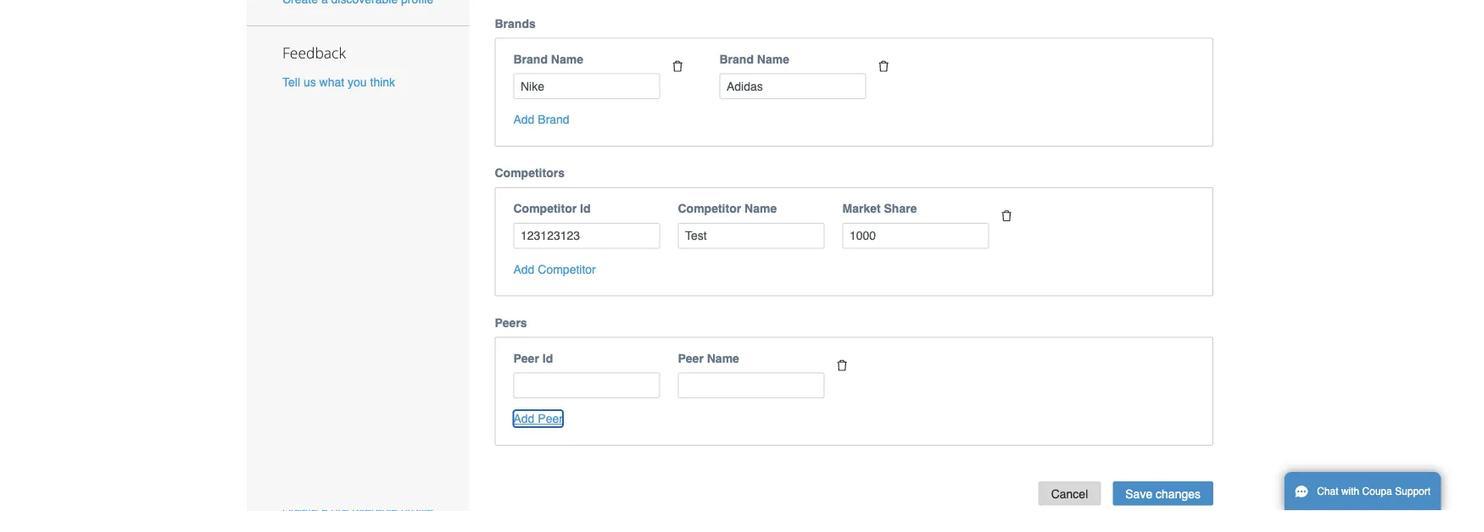 Task type: locate. For each thing, give the bounding box(es) containing it.
tell
[[283, 75, 300, 89]]

0 vertical spatial id
[[580, 202, 591, 215]]

add for add brand
[[514, 113, 535, 126]]

think
[[370, 75, 395, 89]]

peer
[[514, 352, 539, 365], [678, 352, 704, 365], [538, 412, 563, 426]]

competitors
[[495, 166, 565, 180]]

3 add from the top
[[514, 412, 535, 426]]

1 add from the top
[[514, 113, 535, 126]]

support
[[1396, 486, 1431, 498]]

peer down peers
[[514, 352, 539, 365]]

0 vertical spatial add
[[514, 113, 535, 126]]

peer down peer id text field
[[538, 412, 563, 426]]

add brand
[[514, 113, 570, 126]]

save
[[1126, 487, 1153, 501]]

peer for peer name
[[678, 352, 704, 365]]

brand name
[[514, 52, 584, 66], [720, 52, 790, 66]]

cancel link
[[1039, 482, 1101, 506]]

1 horizontal spatial id
[[580, 202, 591, 215]]

add up competitors
[[514, 113, 535, 126]]

name
[[551, 52, 584, 66], [757, 52, 790, 66], [745, 202, 777, 215], [707, 352, 740, 365]]

peer up peer name text field
[[678, 352, 704, 365]]

2 brand name from the left
[[720, 52, 790, 66]]

competitor
[[514, 202, 577, 215], [678, 202, 742, 215], [538, 263, 596, 276]]

you
[[348, 75, 367, 89]]

share
[[884, 202, 917, 215]]

1 horizontal spatial brand name
[[720, 52, 790, 66]]

add inside button
[[514, 412, 535, 426]]

competitor inside button
[[538, 263, 596, 276]]

with
[[1342, 486, 1360, 498]]

add down peer id
[[514, 412, 535, 426]]

Brand Name text field
[[514, 73, 660, 99], [720, 73, 867, 99]]

0 horizontal spatial id
[[543, 352, 553, 365]]

Market Share text field
[[843, 223, 990, 249]]

1 brand name from the left
[[514, 52, 584, 66]]

0 horizontal spatial brand name text field
[[514, 73, 660, 99]]

competitor down competitors
[[514, 202, 577, 215]]

1 brand name text field from the left
[[514, 73, 660, 99]]

competitor for competitor id
[[514, 202, 577, 215]]

cancel
[[1052, 487, 1089, 501]]

id for competitor id
[[580, 202, 591, 215]]

0 horizontal spatial brand name
[[514, 52, 584, 66]]

add up peers
[[514, 263, 535, 276]]

peers
[[495, 316, 527, 330]]

brands
[[495, 17, 536, 30]]

us
[[304, 75, 316, 89]]

add
[[514, 113, 535, 126], [514, 263, 535, 276], [514, 412, 535, 426]]

1 vertical spatial id
[[543, 352, 553, 365]]

2 vertical spatial add
[[514, 412, 535, 426]]

competitor down "competitor id" text box
[[538, 263, 596, 276]]

market share
[[843, 202, 917, 215]]

Competitor Name text field
[[678, 223, 825, 249]]

competitor id
[[514, 202, 591, 215]]

1 vertical spatial add
[[514, 263, 535, 276]]

competitor up competitor name text box
[[678, 202, 742, 215]]

competitor name
[[678, 202, 777, 215]]

add brand button
[[514, 111, 570, 128]]

id up peer id text field
[[543, 352, 553, 365]]

2 brand name text field from the left
[[720, 73, 867, 99]]

Competitor Id text field
[[514, 223, 660, 249]]

feedback
[[283, 43, 346, 63]]

peer id
[[514, 352, 553, 365]]

add peer button
[[514, 411, 563, 428]]

2 add from the top
[[514, 263, 535, 276]]

id
[[580, 202, 591, 215], [543, 352, 553, 365]]

1 horizontal spatial brand name text field
[[720, 73, 867, 99]]

id for peer id
[[543, 352, 553, 365]]

id up "competitor id" text box
[[580, 202, 591, 215]]

brand
[[514, 52, 548, 66], [720, 52, 754, 66], [538, 113, 570, 126]]



Task type: describe. For each thing, give the bounding box(es) containing it.
add competitor
[[514, 263, 596, 276]]

peer inside add peer button
[[538, 412, 563, 426]]

save changes button
[[1113, 482, 1214, 506]]

what
[[319, 75, 345, 89]]

coupa
[[1363, 486, 1393, 498]]

tell us what you think
[[283, 75, 395, 89]]

add competitor button
[[514, 261, 596, 278]]

Peer Name text field
[[678, 373, 825, 399]]

Peer Id text field
[[514, 373, 660, 399]]

tell us what you think button
[[283, 74, 395, 91]]

peer name
[[678, 352, 740, 365]]

changes
[[1156, 487, 1201, 501]]

competitor for competitor name
[[678, 202, 742, 215]]

add for add peer
[[514, 412, 535, 426]]

add for add competitor
[[514, 263, 535, 276]]

add peer
[[514, 412, 563, 426]]

chat
[[1318, 486, 1339, 498]]

chat with coupa support button
[[1285, 473, 1442, 512]]

brand inside button
[[538, 113, 570, 126]]

save changes
[[1126, 487, 1201, 501]]

peer for peer id
[[514, 352, 539, 365]]

chat with coupa support
[[1318, 486, 1431, 498]]

market
[[843, 202, 881, 215]]



Task type: vqa. For each thing, say whether or not it's contained in the screenshot.
the rightmost Brand Name
yes



